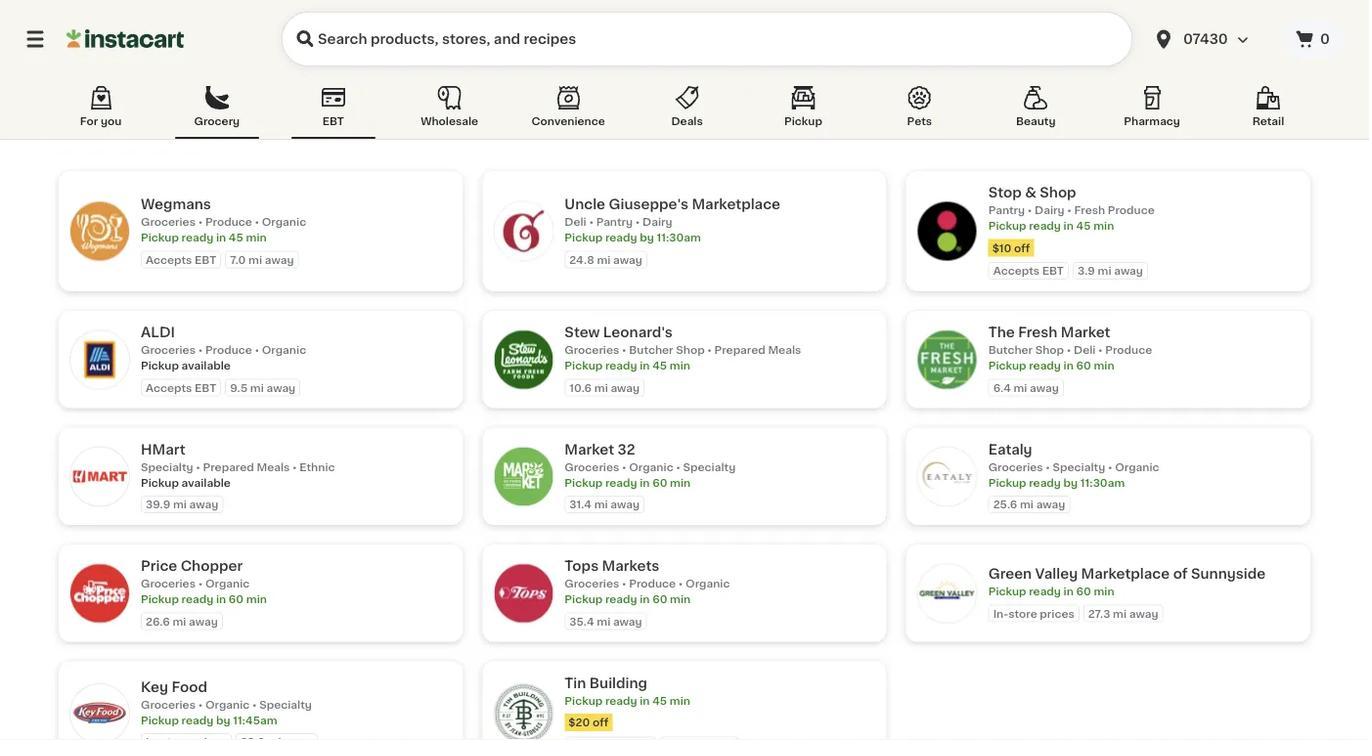 Task type: describe. For each thing, give the bounding box(es) containing it.
tin building pickup ready in 45 min
[[565, 676, 690, 706]]

retail
[[1252, 116, 1284, 127]]

10.6 mi away
[[569, 382, 640, 393]]

key food image
[[70, 685, 129, 740]]

pickup inside the stop & shop pantry • dairy • fresh produce pickup ready in 45 min
[[988, 221, 1026, 231]]

groceries inside market 32 groceries • organic • specialty pickup ready in 60 min
[[565, 462, 619, 472]]

groceries inside key food groceries • organic • specialty pickup ready by 11:45am
[[141, 699, 196, 710]]

9.5
[[230, 382, 248, 393]]

ebt for 9.5 mi away
[[195, 382, 216, 393]]

specialty inside key food groceries • organic • specialty pickup ready by 11:45am
[[259, 699, 312, 710]]

32
[[618, 443, 635, 456]]

3.9 mi away
[[1078, 266, 1143, 276]]

hmart specialty • prepared meals • ethnic pickup available
[[141, 443, 335, 488]]

produce inside the stop & shop pantry • dairy • fresh produce pickup ready in 45 min
[[1108, 205, 1155, 216]]

for
[[80, 116, 98, 127]]

specialty inside market 32 groceries • organic • specialty pickup ready in 60 min
[[683, 462, 736, 472]]

ebt for 3.9 mi away
[[1042, 266, 1064, 276]]

uncle
[[565, 197, 605, 211]]

tops
[[565, 559, 599, 573]]

pharmacy button
[[1110, 82, 1194, 139]]

45 inside stew leonard's groceries • butcher shop • prepared meals pickup ready in 45 min
[[652, 360, 667, 371]]

fresh inside the stop & shop pantry • dairy • fresh produce pickup ready in 45 min
[[1074, 205, 1105, 216]]

35.4
[[569, 616, 594, 627]]

the fresh market image
[[918, 330, 977, 389]]

pantry inside the stop & shop pantry • dairy • fresh produce pickup ready in 45 min
[[988, 205, 1025, 216]]

produce inside aldi groceries • produce • organic pickup available
[[205, 345, 252, 355]]

away for 10.6 mi away
[[611, 382, 640, 393]]

key
[[141, 680, 168, 694]]

fresh inside the fresh market butcher shop • deli • produce pickup ready in 60 min
[[1018, 326, 1057, 339]]

uncle giuseppe's marketplace image
[[494, 202, 553, 261]]

stop & shop pantry • dairy • fresh produce pickup ready in 45 min
[[988, 186, 1155, 231]]

deals button
[[645, 82, 729, 139]]

25.6 mi away
[[993, 499, 1065, 510]]

grocery button
[[175, 82, 259, 139]]

60 inside tops markets groceries • produce • organic pickup ready in 60 min
[[652, 594, 667, 605]]

mi for 10.6
[[594, 382, 608, 393]]

markets
[[602, 559, 659, 573]]

aldi groceries • produce • organic pickup available
[[141, 326, 306, 371]]

off for $10 off
[[1014, 243, 1030, 253]]

shop inside the stop & shop pantry • dairy • fresh produce pickup ready in 45 min
[[1040, 186, 1076, 200]]

away for 35.4 mi away
[[613, 616, 642, 627]]

price chopper groceries • organic pickup ready in 60 min
[[141, 559, 267, 605]]

shop inside stew leonard's groceries • butcher shop • prepared meals pickup ready in 45 min
[[676, 345, 705, 355]]

market inside market 32 groceries • organic • specialty pickup ready in 60 min
[[565, 443, 614, 456]]

key food groceries • organic • specialty pickup ready by 11:45am
[[141, 680, 312, 725]]

ready inside the wegmans groceries • produce • organic pickup ready in 45 min
[[182, 232, 213, 243]]

ebt inside button
[[322, 116, 344, 127]]

stew
[[565, 326, 600, 339]]

pickup inside stew leonard's groceries • butcher shop • prepared meals pickup ready in 45 min
[[565, 360, 603, 371]]

60 inside green valley marketplace of sunnyside pickup ready in 60 min
[[1076, 586, 1091, 597]]

the
[[988, 326, 1015, 339]]

dairy inside the stop & shop pantry • dairy • fresh produce pickup ready in 45 min
[[1035, 205, 1065, 216]]

60 inside market 32 groceries • organic • specialty pickup ready in 60 min
[[652, 477, 667, 488]]

organic inside eataly groceries • specialty • organic pickup ready by 11:30am
[[1115, 462, 1159, 472]]

11:30am inside 'uncle giuseppe's marketplace deli • pantry • dairy pickup ready by 11:30am'
[[657, 232, 701, 243]]

convenience
[[532, 116, 605, 127]]

beauty
[[1016, 116, 1056, 127]]

tin
[[565, 676, 586, 690]]

pickup button
[[761, 82, 845, 139]]

pickup inside tops markets groceries • produce • organic pickup ready in 60 min
[[565, 594, 603, 605]]

valley
[[1035, 567, 1078, 581]]

groceries inside the wegmans groceries • produce • organic pickup ready in 45 min
[[141, 216, 196, 227]]

organic inside the wegmans groceries • produce • organic pickup ready in 45 min
[[262, 216, 306, 227]]

organic inside market 32 groceries • organic • specialty pickup ready in 60 min
[[629, 462, 673, 472]]

groceries inside price chopper groceries • organic pickup ready in 60 min
[[141, 578, 196, 589]]

0
[[1320, 32, 1330, 46]]

stew leonard's groceries • butcher shop • prepared meals pickup ready in 45 min
[[565, 326, 801, 371]]

in-store prices
[[993, 608, 1075, 619]]

mi for 7.0
[[248, 254, 262, 265]]

min inside green valley marketplace of sunnyside pickup ready in 60 min
[[1094, 586, 1114, 597]]

mi for 39.9
[[173, 499, 187, 510]]

mi for 9.5
[[250, 382, 264, 393]]

mi for 25.6
[[1020, 499, 1034, 510]]

by inside eataly groceries • specialty • organic pickup ready by 11:30am
[[1064, 477, 1078, 488]]

marketplace for valley
[[1081, 567, 1170, 581]]

leonard's
[[603, 326, 673, 339]]

min inside price chopper groceries • organic pickup ready in 60 min
[[246, 594, 267, 605]]

pickup inside button
[[784, 116, 822, 127]]

organic inside aldi groceries • produce • organic pickup available
[[262, 345, 306, 355]]

in inside the wegmans groceries • produce • organic pickup ready in 45 min
[[216, 232, 226, 243]]

eataly groceries • specialty • organic pickup ready by 11:30am
[[988, 443, 1159, 488]]

ready inside eataly groceries • specialty • organic pickup ready by 11:30am
[[1029, 477, 1061, 488]]

pharmacy
[[1124, 116, 1180, 127]]

7.0 mi away
[[230, 254, 294, 265]]

food
[[172, 680, 207, 694]]

away for 39.9 mi away
[[189, 499, 218, 510]]

eataly image
[[918, 447, 977, 506]]

60 inside the fresh market butcher shop • deli • produce pickup ready in 60 min
[[1076, 360, 1091, 371]]

24.8 mi away
[[569, 254, 642, 265]]

store
[[1009, 608, 1037, 619]]

shop inside the fresh market butcher shop • deli • produce pickup ready in 60 min
[[1035, 345, 1064, 355]]

0 button
[[1281, 20, 1346, 59]]

retail button
[[1226, 82, 1310, 139]]

25.6
[[993, 499, 1017, 510]]

min inside tops markets groceries • produce • organic pickup ready in 60 min
[[670, 594, 691, 605]]

away for 6.4 mi away
[[1030, 382, 1059, 393]]

in inside stew leonard's groceries • butcher shop • prepared meals pickup ready in 45 min
[[640, 360, 650, 371]]

31.4 mi away
[[569, 499, 640, 510]]

wegmans
[[141, 197, 211, 211]]

market 32 image
[[494, 447, 553, 506]]

ethnic
[[299, 462, 335, 472]]

6.4
[[993, 382, 1011, 393]]

27.3 mi away
[[1088, 608, 1158, 619]]

2 07430 button from the left
[[1152, 12, 1269, 67]]

ready inside 'uncle giuseppe's marketplace deli • pantry • dairy pickup ready by 11:30am'
[[605, 232, 637, 243]]

by inside key food groceries • organic • specialty pickup ready by 11:45am
[[216, 715, 230, 725]]

min inside stew leonard's groceries • butcher shop • prepared meals pickup ready in 45 min
[[670, 360, 690, 371]]

pickup inside the fresh market butcher shop • deli • produce pickup ready in 60 min
[[988, 360, 1026, 371]]

pickup inside key food groceries • organic • specialty pickup ready by 11:45am
[[141, 715, 179, 725]]

39.9 mi away
[[146, 499, 218, 510]]

tops markets image
[[494, 564, 553, 623]]

away for 9.5 mi away
[[266, 382, 296, 393]]

uncle giuseppe's marketplace deli • pantry • dairy pickup ready by 11:30am
[[565, 197, 780, 243]]

hmart image
[[70, 447, 129, 506]]

grocery
[[194, 116, 240, 127]]

pickup inside eataly groceries • specialty • organic pickup ready by 11:30am
[[988, 477, 1026, 488]]

mi for 24.8
[[597, 254, 611, 265]]

min inside the stop & shop pantry • dairy • fresh produce pickup ready in 45 min
[[1094, 221, 1114, 231]]

tin building image
[[494, 685, 553, 740]]

in inside the stop & shop pantry • dairy • fresh produce pickup ready in 45 min
[[1064, 221, 1074, 231]]

31.4
[[569, 499, 592, 510]]

price chopper image
[[70, 564, 129, 623]]

organic inside key food groceries • organic • specialty pickup ready by 11:45am
[[205, 699, 250, 710]]

35.4 mi away
[[569, 616, 642, 627]]

organic inside price chopper groceries • organic pickup ready in 60 min
[[205, 578, 250, 589]]

mi for 35.4
[[597, 616, 610, 627]]



Task type: vqa. For each thing, say whether or not it's contained in the screenshot.
on within WHEN EVALUATING THEIR ADVERTISING OPTIONS, SLATE'S PRIORITY WAS TO MEET CONSUMERS WHERE THEY SHOP AND PROVIDE THE EASIEST PATH TO PURCHASE AS POSSIBLE. THEY FELT THAT ADVERTISING ON INSTACART OPENED UP ANOTHER AVENUE FOR THEIR CUSTOMERS TO EASILY ACCESS THEIR PRODUCTS — AND HAVE THEIR DRINKS DELIVERED IN TIME TO STILL BE COLD AND READY TO DRINK RIGHT AWAY.
no



Task type: locate. For each thing, give the bounding box(es) containing it.
specialty inside eataly groceries • specialty • organic pickup ready by 11:30am
[[1053, 462, 1105, 472]]

produce up 9.5
[[205, 345, 252, 355]]

convenience button
[[524, 82, 613, 139]]

prepared inside stew leonard's groceries • butcher shop • prepared meals pickup ready in 45 min
[[714, 345, 765, 355]]

stop
[[988, 186, 1022, 200]]

mi for 3.9
[[1098, 266, 1111, 276]]

60 down the markets
[[652, 594, 667, 605]]

1 vertical spatial fresh
[[1018, 326, 1057, 339]]

fresh up 3.9
[[1074, 205, 1105, 216]]

prices
[[1040, 608, 1075, 619]]

shop categories tab list
[[59, 82, 1310, 139]]

groceries
[[141, 216, 196, 227], [141, 345, 196, 355], [565, 345, 619, 355], [565, 462, 619, 472], [988, 462, 1043, 472], [141, 578, 196, 589], [565, 578, 619, 589], [141, 699, 196, 710]]

deli inside the fresh market butcher shop • deli • produce pickup ready in 60 min
[[1074, 345, 1096, 355]]

45 inside the stop & shop pantry • dairy • fresh produce pickup ready in 45 min
[[1076, 221, 1091, 231]]

accepts ebt
[[146, 254, 216, 265], [993, 266, 1064, 276], [146, 382, 216, 393]]

marketplace inside 'uncle giuseppe's marketplace deli • pantry • dairy pickup ready by 11:30am'
[[692, 197, 780, 211]]

specialty
[[141, 462, 193, 472], [683, 462, 736, 472], [1053, 462, 1105, 472], [259, 699, 312, 710]]

Search field
[[282, 12, 1133, 67]]

meals
[[768, 345, 801, 355], [257, 462, 290, 472]]

building
[[589, 676, 647, 690]]

1 vertical spatial off
[[593, 717, 609, 728]]

in inside market 32 groceries • organic • specialty pickup ready in 60 min
[[640, 477, 650, 488]]

away down tops markets groceries • produce • organic pickup ready in 60 min
[[613, 616, 642, 627]]

27.3
[[1088, 608, 1110, 619]]

specialty inside hmart specialty • prepared meals • ethnic pickup available
[[141, 462, 193, 472]]

1 vertical spatial dairy
[[643, 216, 672, 227]]

market left 32
[[565, 443, 614, 456]]

market down 3.9
[[1061, 326, 1110, 339]]

groceries down 32
[[565, 462, 619, 472]]

10.6
[[569, 382, 592, 393]]

9.5 mi away
[[230, 382, 296, 393]]

0 horizontal spatial deli
[[565, 216, 586, 227]]

prepared
[[714, 345, 765, 355], [203, 462, 254, 472]]

dairy down &
[[1035, 205, 1065, 216]]

0 horizontal spatial off
[[593, 717, 609, 728]]

60 down chopper
[[229, 594, 244, 605]]

by up 25.6 mi away
[[1064, 477, 1078, 488]]

meals inside stew leonard's groceries • butcher shop • prepared meals pickup ready in 45 min
[[768, 345, 801, 355]]

away right 31.4
[[611, 499, 640, 510]]

pickup inside tin building pickup ready in 45 min
[[565, 695, 603, 706]]

ready down valley
[[1029, 586, 1061, 597]]

market inside the fresh market butcher shop • deli • produce pickup ready in 60 min
[[1061, 326, 1110, 339]]

aldi image
[[70, 330, 129, 389]]

in-
[[993, 608, 1009, 619]]

min inside the fresh market butcher shop • deli • produce pickup ready in 60 min
[[1094, 360, 1114, 371]]

0 vertical spatial accepts ebt
[[146, 254, 216, 265]]

fresh right the
[[1018, 326, 1057, 339]]

2 vertical spatial accepts
[[146, 382, 192, 393]]

mi right "10.6"
[[594, 382, 608, 393]]

ready inside green valley marketplace of sunnyside pickup ready in 60 min
[[1029, 586, 1061, 597]]

produce inside tops markets groceries • produce • organic pickup ready in 60 min
[[629, 578, 676, 589]]

mi right 35.4
[[597, 616, 610, 627]]

groceries down price
[[141, 578, 196, 589]]

0 horizontal spatial prepared
[[203, 462, 254, 472]]

0 vertical spatial by
[[640, 232, 654, 243]]

of
[[1173, 567, 1188, 581]]

•
[[1028, 205, 1032, 216], [1067, 205, 1072, 216], [198, 216, 203, 227], [255, 216, 259, 227], [589, 216, 594, 227], [635, 216, 640, 227], [198, 345, 203, 355], [255, 345, 259, 355], [622, 345, 626, 355], [707, 345, 712, 355], [1067, 345, 1071, 355], [1098, 345, 1103, 355], [196, 462, 200, 472], [292, 462, 297, 472], [622, 462, 626, 472], [676, 462, 681, 472], [1046, 462, 1050, 472], [1108, 462, 1112, 472], [198, 578, 203, 589], [622, 578, 626, 589], [679, 578, 683, 589], [198, 699, 203, 710], [252, 699, 257, 710]]

0 vertical spatial meals
[[768, 345, 801, 355]]

organic
[[262, 216, 306, 227], [262, 345, 306, 355], [629, 462, 673, 472], [1115, 462, 1159, 472], [205, 578, 250, 589], [686, 578, 730, 589], [205, 699, 250, 710]]

marketplace inside green valley marketplace of sunnyside pickup ready in 60 min
[[1081, 567, 1170, 581]]

away for 7.0 mi away
[[265, 254, 294, 265]]

pickup inside price chopper groceries • organic pickup ready in 60 min
[[141, 594, 179, 605]]

60 up the markets
[[652, 477, 667, 488]]

accepts down 'wegmans'
[[146, 254, 192, 265]]

away down price chopper groceries • organic pickup ready in 60 min
[[189, 616, 218, 627]]

groceries down stew
[[565, 345, 619, 355]]

ready
[[1029, 221, 1061, 231], [182, 232, 213, 243], [605, 232, 637, 243], [605, 360, 637, 371], [1029, 360, 1061, 371], [605, 477, 637, 488], [1029, 477, 1061, 488], [1029, 586, 1061, 597], [182, 594, 213, 605], [605, 594, 637, 605], [605, 695, 637, 706], [182, 715, 213, 725]]

meals inside hmart specialty • prepared meals • ethnic pickup available
[[257, 462, 290, 472]]

away
[[265, 254, 294, 265], [613, 254, 642, 265], [1114, 266, 1143, 276], [266, 382, 296, 393], [611, 382, 640, 393], [1030, 382, 1059, 393], [189, 499, 218, 510], [611, 499, 640, 510], [1036, 499, 1065, 510], [1129, 608, 1158, 619], [189, 616, 218, 627], [613, 616, 642, 627]]

deals
[[671, 116, 703, 127]]

sunnyside
[[1191, 567, 1266, 581]]

mi right 31.4
[[594, 499, 608, 510]]

accepts down $10 off
[[993, 266, 1040, 276]]

available inside aldi groceries • produce • organic pickup available
[[182, 360, 231, 371]]

2 horizontal spatial by
[[1064, 477, 1078, 488]]

produce
[[1108, 205, 1155, 216], [205, 216, 252, 227], [205, 345, 252, 355], [1105, 345, 1152, 355], [629, 578, 676, 589]]

in inside tin building pickup ready in 45 min
[[640, 695, 650, 706]]

1 07430 button from the left
[[1140, 12, 1281, 67]]

1 horizontal spatial by
[[640, 232, 654, 243]]

• inside price chopper groceries • organic pickup ready in 60 min
[[198, 578, 203, 589]]

ready inside the fresh market butcher shop • deli • produce pickup ready in 60 min
[[1029, 360, 1061, 371]]

45
[[1076, 221, 1091, 231], [229, 232, 243, 243], [652, 360, 667, 371], [652, 695, 667, 706]]

mi right 7.0
[[248, 254, 262, 265]]

11:30am inside eataly groceries • specialty • organic pickup ready by 11:30am
[[1080, 477, 1125, 488]]

2 butcher from the left
[[988, 345, 1033, 355]]

butcher inside stew leonard's groceries • butcher shop • prepared meals pickup ready in 45 min
[[629, 345, 673, 355]]

produce inside the wegmans groceries • produce • organic pickup ready in 45 min
[[205, 216, 252, 227]]

60 down 3.9
[[1076, 360, 1091, 371]]

hmart
[[141, 443, 186, 456]]

ready inside key food groceries • organic • specialty pickup ready by 11:45am
[[182, 715, 213, 725]]

ready up 35.4 mi away
[[605, 594, 637, 605]]

mi for 31.4
[[594, 499, 608, 510]]

produce up 7.0
[[205, 216, 252, 227]]

groceries down 'wegmans'
[[141, 216, 196, 227]]

market
[[1061, 326, 1110, 339], [565, 443, 614, 456]]

groceries inside tops markets groceries • produce • organic pickup ready in 60 min
[[565, 578, 619, 589]]

mi for 6.4
[[1014, 382, 1027, 393]]

1 horizontal spatial prepared
[[714, 345, 765, 355]]

pickup inside hmart specialty • prepared meals • ethnic pickup available
[[141, 477, 179, 488]]

&
[[1025, 186, 1036, 200]]

accepts ebt for wegmans
[[146, 254, 216, 265]]

accepts ebt down 'wegmans'
[[146, 254, 216, 265]]

green valley marketplace of sunnyside image
[[918, 564, 977, 623]]

ready inside stew leonard's groceries • butcher shop • prepared meals pickup ready in 45 min
[[605, 360, 637, 371]]

away right 25.6
[[1036, 499, 1065, 510]]

11:45am
[[233, 715, 277, 725]]

produce inside the fresh market butcher shop • deli • produce pickup ready in 60 min
[[1105, 345, 1152, 355]]

away down green valley marketplace of sunnyside pickup ready in 60 min
[[1129, 608, 1158, 619]]

pets button
[[878, 82, 962, 139]]

butcher down leonard's
[[629, 345, 673, 355]]

wegmans image
[[70, 202, 129, 261]]

1 vertical spatial by
[[1064, 477, 1078, 488]]

1 horizontal spatial pantry
[[988, 205, 1025, 216]]

deli down 3.9
[[1074, 345, 1096, 355]]

1 vertical spatial accepts
[[993, 266, 1040, 276]]

dairy down giuseppe's
[[643, 216, 672, 227]]

1 butcher from the left
[[629, 345, 673, 355]]

away for 25.6 mi away
[[1036, 499, 1065, 510]]

pantry
[[988, 205, 1025, 216], [596, 216, 633, 227]]

available inside hmart specialty • prepared meals • ethnic pickup available
[[182, 477, 231, 488]]

1 horizontal spatial deli
[[1074, 345, 1096, 355]]

accepts ebt down $10 off
[[993, 266, 1064, 276]]

away right 9.5
[[266, 382, 296, 393]]

pantry inside 'uncle giuseppe's marketplace deli • pantry • dairy pickup ready by 11:30am'
[[596, 216, 633, 227]]

stop & shop image
[[918, 202, 977, 261]]

0 vertical spatial market
[[1061, 326, 1110, 339]]

ready up 31.4 mi away
[[605, 477, 637, 488]]

the fresh market butcher shop • deli • produce pickup ready in 60 min
[[988, 326, 1152, 371]]

0 vertical spatial 11:30am
[[657, 232, 701, 243]]

away right 7.0
[[265, 254, 294, 265]]

away right 6.4
[[1030, 382, 1059, 393]]

$20
[[569, 717, 590, 728]]

1 horizontal spatial butcher
[[988, 345, 1033, 355]]

24.8
[[569, 254, 594, 265]]

mi right 3.9
[[1098, 266, 1111, 276]]

pickup inside 'uncle giuseppe's marketplace deli • pantry • dairy pickup ready by 11:30am'
[[565, 232, 603, 243]]

marketplace right giuseppe's
[[692, 197, 780, 211]]

None search field
[[282, 12, 1133, 67]]

ready up 24.8 mi away
[[605, 232, 637, 243]]

$10
[[992, 243, 1012, 253]]

1 horizontal spatial market
[[1061, 326, 1110, 339]]

you
[[101, 116, 122, 127]]

0 horizontal spatial by
[[216, 715, 230, 725]]

6.4 mi away
[[993, 382, 1059, 393]]

60 inside price chopper groceries • organic pickup ready in 60 min
[[229, 594, 244, 605]]

deli down uncle
[[565, 216, 586, 227]]

1 vertical spatial market
[[565, 443, 614, 456]]

marketplace for giuseppe's
[[692, 197, 780, 211]]

groceries inside aldi groceries • produce • organic pickup available
[[141, 345, 196, 355]]

60
[[1076, 360, 1091, 371], [652, 477, 667, 488], [1076, 586, 1091, 597], [229, 594, 244, 605], [652, 594, 667, 605]]

ebt button
[[291, 82, 375, 139]]

1 horizontal spatial marketplace
[[1081, 567, 1170, 581]]

tops markets groceries • produce • organic pickup ready in 60 min
[[565, 559, 730, 605]]

ready inside price chopper groceries • organic pickup ready in 60 min
[[182, 594, 213, 605]]

ready up 26.6 mi away
[[182, 594, 213, 605]]

1 vertical spatial available
[[182, 477, 231, 488]]

prepared inside hmart specialty • prepared meals • ethnic pickup available
[[203, 462, 254, 472]]

7.0
[[230, 254, 246, 265]]

0 horizontal spatial 11:30am
[[657, 232, 701, 243]]

dairy
[[1035, 205, 1065, 216], [643, 216, 672, 227]]

accepts ebt left 9.5
[[146, 382, 216, 393]]

0 vertical spatial pantry
[[988, 205, 1025, 216]]

organic inside tops markets groceries • produce • organic pickup ready in 60 min
[[686, 578, 730, 589]]

in inside price chopper groceries • organic pickup ready in 60 min
[[216, 594, 226, 605]]

min inside market 32 groceries • organic • specialty pickup ready in 60 min
[[670, 477, 691, 488]]

pickup inside aldi groceries • produce • organic pickup available
[[141, 360, 179, 371]]

07430
[[1183, 32, 1228, 46]]

beauty button
[[994, 82, 1078, 139]]

ready up 6.4 mi away
[[1029, 360, 1061, 371]]

1 vertical spatial deli
[[1074, 345, 1096, 355]]

ready up 25.6 mi away
[[1029, 477, 1061, 488]]

accepts for aldi
[[146, 382, 192, 393]]

0 horizontal spatial butcher
[[629, 345, 673, 355]]

instacart image
[[67, 27, 184, 51]]

stew leonard's image
[[494, 330, 553, 389]]

0 horizontal spatial fresh
[[1018, 326, 1057, 339]]

wholesale
[[421, 116, 478, 127]]

in inside tops markets groceries • produce • organic pickup ready in 60 min
[[640, 594, 650, 605]]

green valley marketplace of sunnyside pickup ready in 60 min
[[988, 567, 1266, 597]]

2 vertical spatial by
[[216, 715, 230, 725]]

off right $10
[[1014, 243, 1030, 253]]

available
[[182, 360, 231, 371], [182, 477, 231, 488]]

1 horizontal spatial fresh
[[1074, 205, 1105, 216]]

giuseppe's
[[609, 197, 688, 211]]

1 vertical spatial 11:30am
[[1080, 477, 1125, 488]]

butcher inside the fresh market butcher shop • deli • produce pickup ready in 60 min
[[988, 345, 1033, 355]]

min inside the wegmans groceries • produce • organic pickup ready in 45 min
[[246, 232, 267, 243]]

mi right the 27.3
[[1113, 608, 1127, 619]]

1 horizontal spatial off
[[1014, 243, 1030, 253]]

dairy inside 'uncle giuseppe's marketplace deli • pantry • dairy pickup ready by 11:30am'
[[643, 216, 672, 227]]

1 horizontal spatial 11:30am
[[1080, 477, 1125, 488]]

away right 39.9 at bottom left
[[189, 499, 218, 510]]

accepts
[[146, 254, 192, 265], [993, 266, 1040, 276], [146, 382, 192, 393]]

shop
[[1040, 186, 1076, 200], [676, 345, 705, 355], [1035, 345, 1064, 355]]

off for $20 off
[[593, 717, 609, 728]]

45 inside tin building pickup ready in 45 min
[[652, 695, 667, 706]]

60 up the 27.3
[[1076, 586, 1091, 597]]

groceries down aldi
[[141, 345, 196, 355]]

0 horizontal spatial market
[[565, 443, 614, 456]]

mi right 25.6
[[1020, 499, 1034, 510]]

mi right 9.5
[[250, 382, 264, 393]]

fresh
[[1074, 205, 1105, 216], [1018, 326, 1057, 339]]

1 vertical spatial accepts ebt
[[993, 266, 1064, 276]]

1 vertical spatial pantry
[[596, 216, 633, 227]]

groceries down tops
[[565, 578, 619, 589]]

in
[[1064, 221, 1074, 231], [216, 232, 226, 243], [640, 360, 650, 371], [1064, 360, 1074, 371], [640, 477, 650, 488], [1064, 586, 1074, 597], [216, 594, 226, 605], [640, 594, 650, 605], [640, 695, 650, 706]]

for you button
[[59, 82, 143, 139]]

available up 39.9 mi away
[[182, 477, 231, 488]]

groceries down eataly
[[988, 462, 1043, 472]]

mi right 24.8
[[597, 254, 611, 265]]

produce down 3.9 mi away at the right top of page
[[1105, 345, 1152, 355]]

away right "10.6"
[[611, 382, 640, 393]]

in inside the fresh market butcher shop • deli • produce pickup ready in 60 min
[[1064, 360, 1074, 371]]

groceries inside eataly groceries • specialty • organic pickup ready by 11:30am
[[988, 462, 1043, 472]]

0 vertical spatial deli
[[565, 216, 586, 227]]

0 horizontal spatial pantry
[[596, 216, 633, 227]]

ebt for 7.0 mi away
[[195, 254, 216, 265]]

0 vertical spatial off
[[1014, 243, 1030, 253]]

1 horizontal spatial meals
[[768, 345, 801, 355]]

away right 24.8
[[613, 254, 642, 265]]

butcher
[[629, 345, 673, 355], [988, 345, 1033, 355]]

26.6 mi away
[[146, 616, 218, 627]]

mi for 27.3
[[1113, 608, 1127, 619]]

mi right 6.4
[[1014, 382, 1027, 393]]

mi right 26.6
[[173, 616, 186, 627]]

off right $20
[[593, 717, 609, 728]]

away right 3.9
[[1114, 266, 1143, 276]]

wholesale button
[[407, 82, 492, 139]]

ready down building
[[605, 695, 637, 706]]

away for 27.3 mi away
[[1129, 608, 1158, 619]]

chopper
[[181, 559, 243, 573]]

1 vertical spatial marketplace
[[1081, 567, 1170, 581]]

away for 24.8 mi away
[[613, 254, 642, 265]]

0 vertical spatial fresh
[[1074, 205, 1105, 216]]

by left 11:45am
[[216, 715, 230, 725]]

market 32 groceries • organic • specialty pickup ready in 60 min
[[565, 443, 736, 488]]

39.9
[[146, 499, 170, 510]]

0 vertical spatial accepts
[[146, 254, 192, 265]]

by inside 'uncle giuseppe's marketplace deli • pantry • dairy pickup ready by 11:30am'
[[640, 232, 654, 243]]

accepts for wegmans
[[146, 254, 192, 265]]

0 horizontal spatial marketplace
[[692, 197, 780, 211]]

pantry down stop
[[988, 205, 1025, 216]]

0 horizontal spatial dairy
[[643, 216, 672, 227]]

pickup inside market 32 groceries • organic • specialty pickup ready in 60 min
[[565, 477, 603, 488]]

pets
[[907, 116, 932, 127]]

0 vertical spatial prepared
[[714, 345, 765, 355]]

mi for 26.6
[[173, 616, 186, 627]]

$20 off
[[569, 717, 609, 728]]

price
[[141, 559, 177, 573]]

ready inside the stop & shop pantry • dairy • fresh produce pickup ready in 45 min
[[1029, 221, 1061, 231]]

in inside green valley marketplace of sunnyside pickup ready in 60 min
[[1064, 586, 1074, 597]]

pantry down uncle
[[596, 216, 633, 227]]

eataly
[[988, 443, 1032, 456]]

0 vertical spatial dairy
[[1035, 205, 1065, 216]]

for you
[[80, 116, 122, 127]]

1 vertical spatial prepared
[[203, 462, 254, 472]]

0 horizontal spatial meals
[[257, 462, 290, 472]]

ready inside market 32 groceries • organic • specialty pickup ready in 60 min
[[605, 477, 637, 488]]

accepts ebt for aldi
[[146, 382, 216, 393]]

ready down food
[[182, 715, 213, 725]]

pickup inside green valley marketplace of sunnyside pickup ready in 60 min
[[988, 586, 1026, 597]]

available up 9.5
[[182, 360, 231, 371]]

groceries inside stew leonard's groceries • butcher shop • prepared meals pickup ready in 45 min
[[565, 345, 619, 355]]

ebt
[[322, 116, 344, 127], [195, 254, 216, 265], [1042, 266, 1064, 276], [195, 382, 216, 393]]

butcher down the
[[988, 345, 1033, 355]]

1 vertical spatial meals
[[257, 462, 290, 472]]

26.6
[[146, 616, 170, 627]]

produce down the markets
[[629, 578, 676, 589]]

min inside tin building pickup ready in 45 min
[[670, 695, 690, 706]]

pickup inside the wegmans groceries • produce • organic pickup ready in 45 min
[[141, 232, 179, 243]]

produce up 3.9 mi away at the right top of page
[[1108, 205, 1155, 216]]

marketplace up 27.3 mi away
[[1081, 567, 1170, 581]]

ready inside tin building pickup ready in 45 min
[[605, 695, 637, 706]]

away for 3.9 mi away
[[1114, 266, 1143, 276]]

0 vertical spatial available
[[182, 360, 231, 371]]

deli inside 'uncle giuseppe's marketplace deli • pantry • dairy pickup ready by 11:30am'
[[565, 216, 586, 227]]

away for 31.4 mi away
[[611, 499, 640, 510]]

by down giuseppe's
[[640, 232, 654, 243]]

1 available from the top
[[182, 360, 231, 371]]

groceries down key
[[141, 699, 196, 710]]

wegmans groceries • produce • organic pickup ready in 45 min
[[141, 197, 306, 243]]

ready down &
[[1029, 221, 1061, 231]]

green
[[988, 567, 1032, 581]]

mi right 39.9 at bottom left
[[173, 499, 187, 510]]

aldi
[[141, 326, 175, 339]]

accepts down aldi
[[146, 382, 192, 393]]

ready down 'wegmans'
[[182, 232, 213, 243]]

0 vertical spatial marketplace
[[692, 197, 780, 211]]

$10 off
[[992, 243, 1030, 253]]

away for 26.6 mi away
[[189, 616, 218, 627]]

2 available from the top
[[182, 477, 231, 488]]

3.9
[[1078, 266, 1095, 276]]

pickup
[[784, 116, 822, 127], [988, 221, 1026, 231], [141, 232, 179, 243], [565, 232, 603, 243], [141, 360, 179, 371], [565, 360, 603, 371], [988, 360, 1026, 371], [141, 477, 179, 488], [565, 477, 603, 488], [988, 477, 1026, 488], [988, 586, 1026, 597], [141, 594, 179, 605], [565, 594, 603, 605], [565, 695, 603, 706], [141, 715, 179, 725]]

ready up 10.6 mi away
[[605, 360, 637, 371]]

2 vertical spatial accepts ebt
[[146, 382, 216, 393]]

45 inside the wegmans groceries • produce • organic pickup ready in 45 min
[[229, 232, 243, 243]]

1 horizontal spatial dairy
[[1035, 205, 1065, 216]]

ready inside tops markets groceries • produce • organic pickup ready in 60 min
[[605, 594, 637, 605]]



